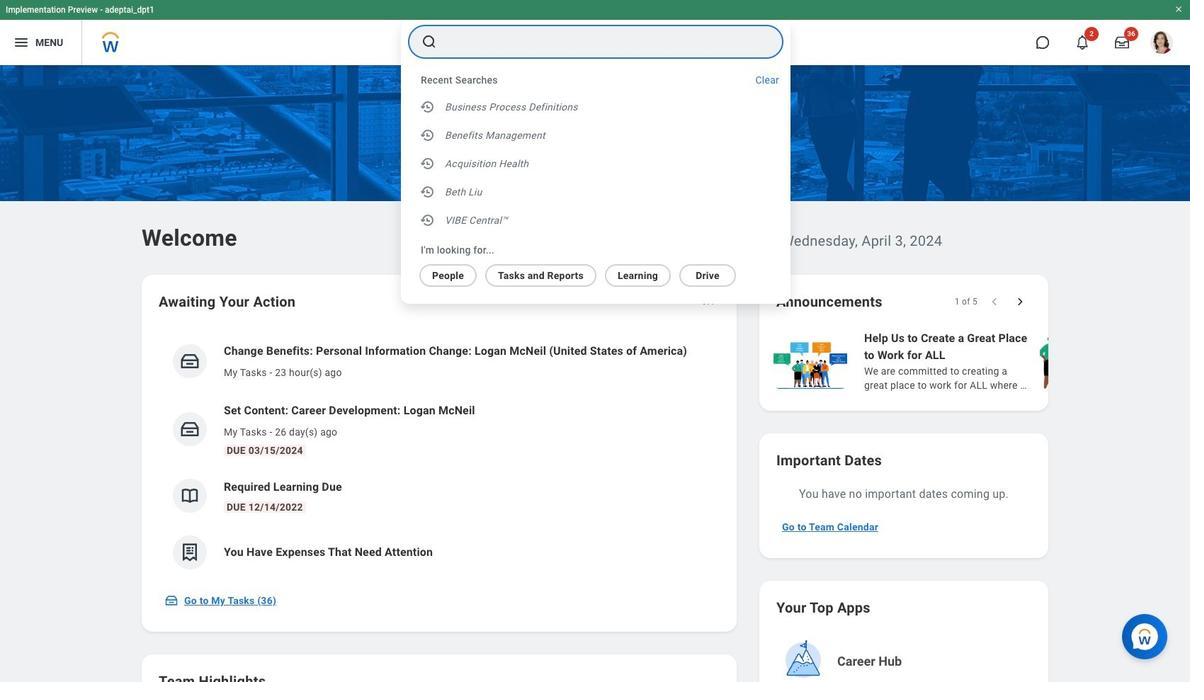 Task type: locate. For each thing, give the bounding box(es) containing it.
1 vertical spatial time image
[[420, 184, 437, 201]]

None search field
[[401, 21, 791, 304]]

0 vertical spatial inbox image
[[179, 419, 201, 440]]

dashboard expenses image
[[179, 542, 201, 563]]

list box
[[401, 93, 791, 237], [401, 259, 774, 287]]

book open image
[[179, 485, 201, 507]]

banner
[[0, 0, 1191, 65]]

status
[[955, 296, 978, 308]]

0 horizontal spatial inbox image
[[164, 594, 179, 608]]

1 horizontal spatial list
[[771, 329, 1191, 394]]

1 vertical spatial list box
[[401, 259, 774, 287]]

0 vertical spatial time image
[[420, 99, 437, 116]]

Search Workday  search field
[[446, 26, 754, 57]]

time image
[[420, 127, 437, 144], [420, 155, 437, 172]]

list
[[771, 329, 1191, 394], [159, 332, 720, 581]]

inbox image
[[179, 351, 201, 372]]

2 vertical spatial time image
[[420, 212, 437, 229]]

1 list box from the top
[[401, 93, 791, 237]]

0 vertical spatial list box
[[401, 93, 791, 237]]

notifications large image
[[1076, 35, 1090, 50]]

chevron left small image
[[988, 295, 1002, 309]]

2 time image from the top
[[420, 184, 437, 201]]

time image
[[420, 99, 437, 116], [420, 184, 437, 201], [420, 212, 437, 229]]

2 list box from the top
[[401, 259, 774, 287]]

inbox image
[[179, 419, 201, 440], [164, 594, 179, 608]]

inbox large image
[[1115, 35, 1130, 50]]

1 vertical spatial inbox image
[[164, 594, 179, 608]]

0 vertical spatial time image
[[420, 127, 437, 144]]

1 horizontal spatial inbox image
[[179, 419, 201, 440]]

main content
[[0, 65, 1191, 682]]

1 vertical spatial time image
[[420, 155, 437, 172]]

justify image
[[13, 34, 30, 51]]



Task type: describe. For each thing, give the bounding box(es) containing it.
2 time image from the top
[[420, 155, 437, 172]]

close environment banner image
[[1175, 5, 1184, 13]]

1 time image from the top
[[420, 99, 437, 116]]

search image
[[421, 33, 438, 50]]

profile logan mcneil image
[[1151, 31, 1174, 57]]

chevron right small image
[[1013, 295, 1028, 309]]

0 horizontal spatial list
[[159, 332, 720, 581]]

related actions image
[[702, 296, 716, 310]]

3 time image from the top
[[420, 212, 437, 229]]

1 time image from the top
[[420, 127, 437, 144]]



Task type: vqa. For each thing, say whether or not it's contained in the screenshot.
second the Anthony Chong
no



